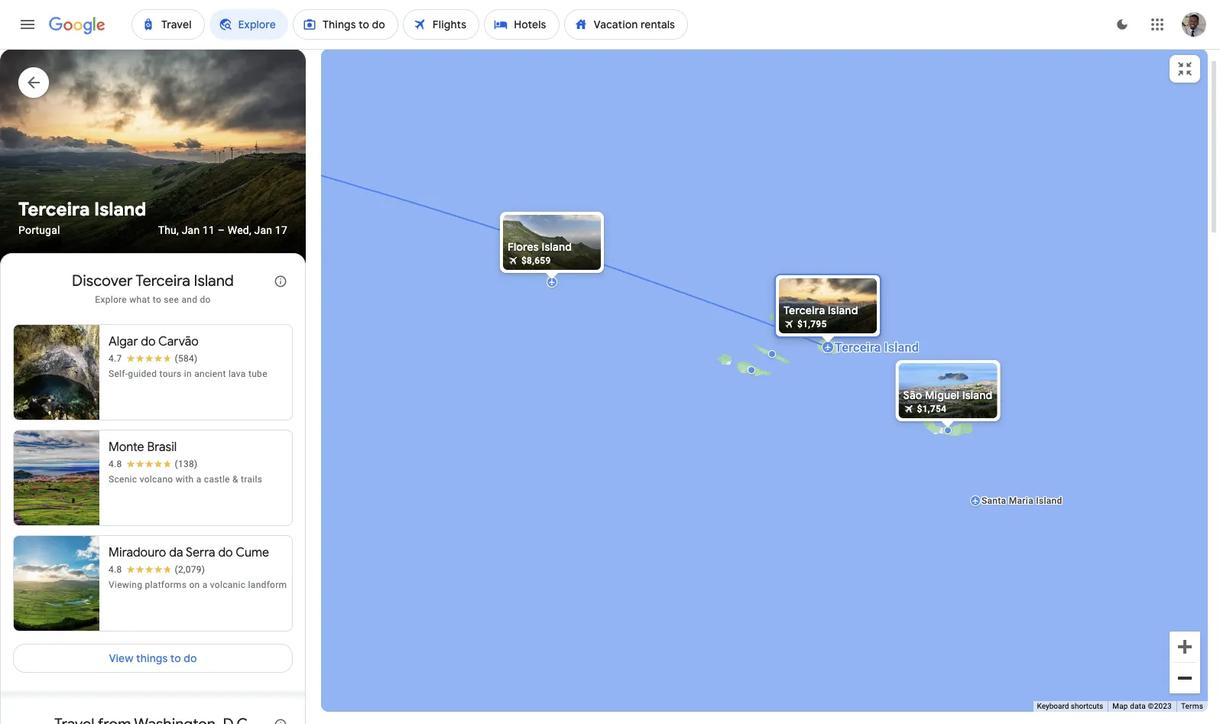 Task type: vqa. For each thing, say whether or not it's contained in the screenshot.
Viewing platforms on a volcanic landform at left
yes



Task type: locate. For each thing, give the bounding box(es) containing it.
4.8 up the scenic
[[109, 458, 122, 469]]

2 4.8 from the top
[[109, 564, 122, 575]]

to
[[153, 294, 161, 305], [170, 651, 181, 665]]

about these results image
[[262, 263, 299, 299], [262, 706, 299, 724]]

trails
[[241, 474, 262, 484]]

viewing
[[109, 579, 142, 590]]

brasil
[[147, 439, 177, 455]]

scenic
[[109, 474, 137, 484]]

1 vertical spatial a
[[202, 579, 208, 590]]

8659 US dollars text field
[[522, 255, 551, 266]]

about these results image down the '17'
[[262, 263, 299, 299]]

to right things
[[170, 651, 181, 665]]

maria
[[1009, 495, 1034, 506]]

terceira island up "são"
[[835, 340, 919, 354]]

do up 4.7 out of 5 stars from 584 reviews image
[[141, 334, 156, 349]]

english (united states)
[[67, 699, 181, 713]]

(584)
[[175, 353, 198, 364]]

1 horizontal spatial jan
[[254, 224, 272, 236]]

1 vertical spatial about these results image
[[262, 706, 299, 724]]

view smaller map image
[[1176, 60, 1195, 78]]

0 horizontal spatial to
[[153, 294, 161, 305]]

0 vertical spatial to
[[153, 294, 161, 305]]

(united
[[106, 699, 143, 713]]

1 vertical spatial 4.8
[[109, 564, 122, 575]]

miradouro
[[109, 545, 166, 560]]

volcano
[[140, 474, 173, 484]]

lava
[[229, 368, 246, 379]]

4.8
[[109, 458, 122, 469], [109, 564, 122, 575]]

ancient
[[194, 368, 226, 379]]

a right on
[[202, 579, 208, 590]]

terceira island up portugal
[[18, 198, 146, 221]]

usd
[[234, 699, 256, 713]]

jan left the 11
[[182, 224, 200, 236]]

wed,
[[228, 224, 252, 236]]

0 vertical spatial terceira island
[[18, 198, 146, 221]]

do right and
[[200, 294, 211, 305]]

main menu image
[[18, 15, 37, 34]]

(2,079)
[[175, 564, 205, 575]]

(138)
[[175, 458, 198, 469]]

jan left the '17'
[[254, 224, 272, 236]]

do right the serra
[[218, 545, 233, 560]]

shortcuts
[[1071, 702, 1104, 711]]

a right with
[[196, 474, 202, 484]]

terceira island
[[18, 198, 146, 221], [784, 303, 858, 317], [835, 340, 919, 354]]

keyboard shortcuts button
[[1037, 701, 1104, 712]]

2 vertical spatial terceira island
[[835, 340, 919, 354]]

0 horizontal spatial a
[[196, 474, 202, 484]]

1 vertical spatial to
[[170, 651, 181, 665]]

0 vertical spatial a
[[196, 474, 202, 484]]

monte
[[109, 439, 144, 455]]

1 4.8 from the top
[[109, 458, 122, 469]]

map data ©2023
[[1113, 702, 1172, 711]]

english
[[67, 699, 103, 713]]

&
[[233, 474, 238, 484]]

1795 US dollars text field
[[798, 319, 827, 329]]

11
[[203, 224, 215, 236]]

terceira island up $1,795
[[784, 303, 858, 317]]

about these results image right the usd
[[262, 706, 299, 724]]

map region
[[178, 0, 1221, 724]]

to for do
[[170, 651, 181, 665]]

1 horizontal spatial a
[[202, 579, 208, 590]]

do
[[200, 294, 211, 305], [141, 334, 156, 349], [218, 545, 233, 560], [184, 651, 197, 665]]

things
[[136, 651, 168, 665]]

keyboard
[[1037, 702, 1069, 711]]

algar do carvão
[[109, 334, 199, 349]]

to left the 'see'
[[153, 294, 161, 305]]

a
[[196, 474, 202, 484], [202, 579, 208, 590]]

island
[[94, 198, 146, 221], [542, 240, 572, 254], [194, 271, 234, 290], [828, 303, 858, 317], [885, 340, 919, 354], [963, 388, 993, 402], [1036, 495, 1063, 506]]

0 vertical spatial 4.8
[[109, 458, 122, 469]]

1 about these results image from the top
[[262, 263, 299, 299]]

4.7
[[109, 353, 122, 364]]

17
[[275, 224, 288, 236]]

loading results progress bar
[[0, 49, 1221, 52]]

to for see
[[153, 294, 161, 305]]

navigate back image
[[18, 67, 49, 98]]

discover terceira island
[[72, 271, 234, 290]]

a for brasil
[[196, 474, 202, 484]]

1 horizontal spatial to
[[170, 651, 181, 665]]

0 vertical spatial about these results image
[[262, 263, 299, 299]]

4.8 out of 5 stars from 2,079 reviews image
[[109, 563, 205, 576]]

tube
[[249, 368, 268, 379]]

jan
[[182, 224, 200, 236], [254, 224, 272, 236]]

monte brasil
[[109, 439, 177, 455]]

with
[[176, 474, 194, 484]]

4.8 up viewing
[[109, 564, 122, 575]]

santa
[[982, 495, 1007, 506]]

terceira
[[18, 198, 90, 221], [136, 271, 190, 290], [784, 303, 825, 317], [835, 340, 881, 354]]

landform
[[248, 579, 287, 590]]

map
[[1113, 702, 1128, 711]]

0 horizontal spatial jan
[[182, 224, 200, 236]]

1 vertical spatial terceira island
[[784, 303, 858, 317]]

do right things
[[184, 651, 197, 665]]

data
[[1131, 702, 1146, 711]]



Task type: describe. For each thing, give the bounding box(es) containing it.
discover
[[72, 271, 133, 290]]

thu, jan 11 – wed, jan 17
[[158, 224, 288, 236]]

4.7 out of 5 stars from 584 reviews image
[[109, 352, 198, 364]]

da
[[169, 545, 183, 560]]

usd button
[[205, 694, 268, 718]]

2 jan from the left
[[254, 224, 272, 236]]

carvão
[[158, 334, 199, 349]]

terms
[[1181, 702, 1204, 711]]

a for da
[[202, 579, 208, 590]]

scenic volcano with a castle & trails
[[109, 474, 262, 484]]

self-
[[109, 368, 128, 379]]

guided
[[128, 368, 157, 379]]

view things to do
[[109, 651, 197, 665]]

flores
[[508, 240, 539, 254]]

©2023
[[1148, 702, 1172, 711]]

algar
[[109, 334, 138, 349]]

platforms
[[145, 579, 187, 590]]

miradouro da serra do cume
[[109, 545, 269, 560]]

cume
[[236, 545, 269, 560]]

thu,
[[158, 224, 179, 236]]

–
[[218, 224, 225, 236]]

$1,754
[[917, 403, 947, 414]]

flores island
[[508, 240, 572, 254]]

change appearance image
[[1104, 6, 1141, 43]]

volcanic
[[210, 579, 246, 590]]

castle
[[204, 474, 230, 484]]

on
[[189, 579, 200, 590]]

see
[[164, 294, 179, 305]]

explore
[[95, 294, 127, 305]]

in
[[184, 368, 192, 379]]

explore what to see and do
[[95, 294, 211, 305]]

view
[[109, 651, 133, 665]]

terms link
[[1181, 702, 1204, 711]]

4.8 for miradouro da serra do cume
[[109, 564, 122, 575]]

keyboard shortcuts
[[1037, 702, 1104, 711]]

english (united states) button
[[38, 694, 193, 718]]

2 about these results image from the top
[[262, 706, 299, 724]]

1754 US dollars text field
[[917, 403, 947, 414]]

serra
[[186, 545, 215, 560]]

são
[[904, 388, 923, 402]]

and
[[182, 294, 197, 305]]

viewing platforms on a volcanic landform
[[109, 579, 287, 590]]

1 jan from the left
[[182, 224, 200, 236]]

states)
[[145, 699, 181, 713]]

$8,659
[[522, 255, 551, 266]]

miguel
[[925, 388, 960, 402]]

tours
[[160, 368, 182, 379]]

self-guided tours in ancient lava tube
[[109, 368, 268, 379]]

4.8 for monte brasil
[[109, 458, 122, 469]]

what
[[129, 294, 150, 305]]

portugal
[[18, 224, 60, 236]]

4.8 out of 5 stars from 138 reviews image
[[109, 458, 198, 470]]

$1,795
[[798, 319, 827, 329]]

santa maria island
[[982, 495, 1063, 506]]

são miguel island
[[904, 388, 993, 402]]



